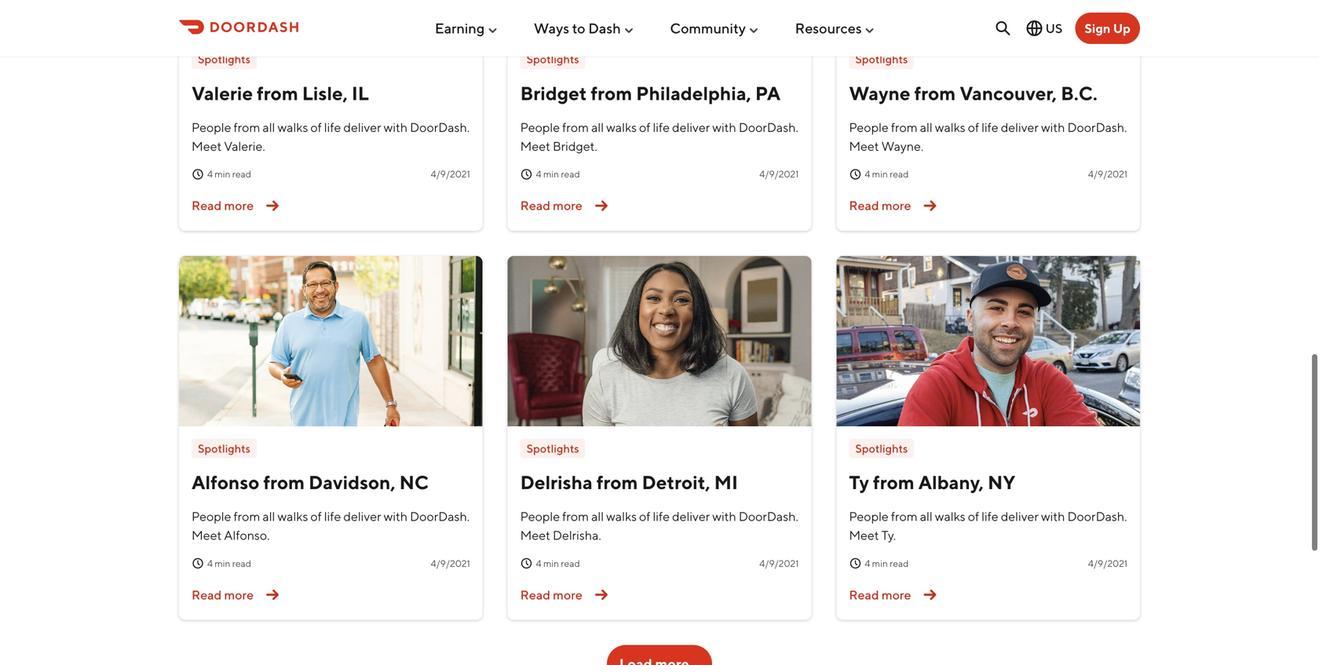 Task type: describe. For each thing, give the bounding box(es) containing it.
read more for delrisha
[[520, 587, 583, 602]]

doordash. for ty from albany, ny
[[1068, 509, 1127, 524]]

4/9/2021 for valerie from lisle, il
[[431, 168, 470, 179]]

spotlights link for bridget
[[520, 50, 586, 69]]

read for wayne
[[890, 168, 909, 179]]

meet for wayne
[[849, 138, 879, 153]]

read for valerie
[[192, 198, 222, 213]]

people from all walks of life deliver with doordash. meet alfonso.
[[192, 509, 470, 543]]

people for valerie
[[192, 120, 231, 135]]

doordash. for wayne from vancouver, b.c.
[[1068, 120, 1127, 135]]

read for delrisha
[[520, 587, 551, 602]]

dx spotlight tymeka2 image
[[837, 256, 1140, 427]]

read for ty
[[849, 587, 879, 602]]

delrisha from detroit, mi
[[520, 471, 738, 494]]

dx spotlight valerienateras3 image
[[179, 0, 483, 37]]

ny
[[988, 471, 1016, 494]]

min for alfonso
[[215, 558, 230, 569]]

with for pa
[[713, 120, 737, 135]]

time line image for ty from albany, ny
[[849, 557, 862, 570]]

spotlights for bridget
[[527, 52, 579, 66]]

read for bridget
[[561, 168, 580, 179]]

doordash. for alfonso from davidson, nc
[[410, 509, 470, 524]]

life for davidson,
[[324, 509, 341, 524]]

people from all walks of life deliver with doordash. meet bridget.
[[520, 120, 799, 153]]

4/9/2021 for delrisha from detroit, mi
[[760, 558, 799, 569]]

time line image for alfonso from davidson, nc
[[192, 557, 204, 570]]

read more for alfonso
[[192, 587, 254, 602]]

arrow right image for delrisha
[[589, 583, 614, 608]]

4/9/2021 for alfonso from davidson, nc
[[431, 558, 470, 569]]

walks for detroit,
[[606, 509, 637, 524]]

with for ny
[[1041, 509, 1065, 524]]

4 min read for alfonso
[[207, 558, 251, 569]]

il
[[352, 82, 369, 104]]

all for alfonso
[[263, 509, 275, 524]]

time line image for bridget from philadelphia, pa
[[520, 168, 533, 180]]

pa
[[755, 82, 781, 104]]

arrow right image for lisle,
[[260, 193, 285, 218]]

people for delrisha
[[520, 509, 560, 524]]

walks for albany,
[[935, 509, 966, 524]]

more for bridget
[[553, 198, 583, 213]]

globe line image
[[1025, 19, 1044, 38]]

sign
[[1085, 21, 1111, 36]]

dx spotlight alfonso1 image
[[179, 256, 483, 427]]

of for davidson,
[[311, 509, 322, 524]]

read more for valerie
[[192, 198, 254, 213]]

mi
[[714, 471, 738, 494]]

davidson,
[[309, 471, 396, 494]]

time line image for wayne from vancouver, b.c.
[[849, 168, 862, 180]]

people from all walks of life deliver with doordash. meet ty.
[[849, 509, 1127, 543]]

people from all walks of life deliver with doordash. meet delrisha.
[[520, 509, 799, 543]]

community
[[670, 20, 746, 37]]

alfonso.
[[224, 528, 270, 543]]

of for philadelphia,
[[639, 120, 651, 135]]

4/9/2021 for wayne from vancouver, b.c.
[[1088, 168, 1128, 179]]

doordash. for delrisha from detroit, mi
[[739, 509, 799, 524]]

from for bridget from philadelphia, pa
[[591, 82, 632, 104]]

people for ty
[[849, 509, 889, 524]]

4 min read for wayne
[[865, 168, 909, 179]]

up
[[1113, 21, 1131, 36]]

from for people from all walks of life deliver with doordash. meet valerie.
[[234, 120, 260, 135]]

bridget.
[[553, 138, 597, 153]]

of for albany,
[[968, 509, 979, 524]]

from for people from all walks of life deliver with doordash. meet delrisha.
[[562, 509, 589, 524]]

all for ty
[[920, 509, 933, 524]]

dx spotlight wayne1 image
[[837, 0, 1140, 37]]

doordash. for bridget from philadelphia, pa
[[739, 120, 799, 135]]

of for vancouver,
[[968, 120, 979, 135]]

wayne
[[849, 82, 911, 104]]

dx beyondthedash delrisha1 image
[[508, 256, 812, 427]]

ways
[[534, 20, 569, 37]]

of for lisle,
[[311, 120, 322, 135]]

with for b.c.
[[1041, 120, 1065, 135]]

wayne.
[[882, 138, 924, 153]]

resources
[[795, 20, 862, 37]]

read more for ty
[[849, 587, 911, 602]]

people for bridget
[[520, 120, 560, 135]]

4 for valerie
[[207, 168, 213, 179]]

min for valerie
[[215, 168, 230, 179]]

spotlights link for valerie
[[192, 50, 257, 69]]

4/9/2021 for bridget from philadelphia, pa
[[760, 168, 799, 179]]

deliver for vancouver,
[[1001, 120, 1039, 135]]

ways to dash
[[534, 20, 621, 37]]

ty.
[[882, 528, 896, 543]]

dash
[[588, 20, 621, 37]]

us
[[1046, 21, 1063, 36]]

people for wayne
[[849, 120, 889, 135]]

delrisha
[[520, 471, 593, 494]]



Task type: locate. For each thing, give the bounding box(es) containing it.
read for ty
[[890, 558, 909, 569]]

deliver down "ny"
[[1001, 509, 1039, 524]]

with inside people from all walks of life deliver with doordash. meet valerie.
[[384, 120, 408, 135]]

from right bridget
[[591, 82, 632, 104]]

from for people from all walks of life deliver with doordash. meet bridget.
[[562, 120, 589, 135]]

from inside the people from all walks of life deliver with doordash. meet delrisha.
[[562, 509, 589, 524]]

read
[[232, 168, 251, 179], [561, 168, 580, 179], [890, 168, 909, 179], [232, 558, 251, 569], [561, 558, 580, 569], [890, 558, 909, 569]]

spotlights up alfonso
[[198, 442, 250, 455]]

life down davidson, on the left
[[324, 509, 341, 524]]

spotlights up valerie
[[198, 52, 250, 66]]

from inside the people from all walks of life deliver with doordash. meet alfonso.
[[234, 509, 260, 524]]

read for delrisha
[[561, 558, 580, 569]]

meet left the bridget.
[[520, 138, 550, 153]]

detroit,
[[642, 471, 711, 494]]

lisle,
[[302, 82, 348, 104]]

spotlights link up valerie
[[192, 50, 257, 69]]

albany,
[[919, 471, 984, 494]]

ty from albany, ny
[[849, 471, 1016, 494]]

walks
[[278, 120, 308, 135], [606, 120, 637, 135], [935, 120, 966, 135], [278, 509, 308, 524], [606, 509, 637, 524], [935, 509, 966, 524]]

deliver down il
[[343, 120, 381, 135]]

meet inside the people from all walks of life deliver with doordash. meet alfonso.
[[192, 528, 222, 543]]

meet inside "people from all walks of life deliver with doordash. meet bridget."
[[520, 138, 550, 153]]

from right 'wayne'
[[915, 82, 956, 104]]

from inside people from all walks of life deliver with doordash. meet ty.
[[891, 509, 918, 524]]

spotlights link
[[192, 50, 257, 69], [520, 50, 586, 69], [849, 50, 914, 69], [192, 439, 257, 458], [520, 439, 586, 458], [849, 439, 914, 458]]

deliver for detroit,
[[672, 509, 710, 524]]

arrow right image
[[260, 193, 285, 218], [589, 193, 614, 218], [918, 193, 943, 218], [918, 583, 943, 608]]

sign up button
[[1075, 13, 1140, 44]]

1 horizontal spatial arrow right image
[[589, 583, 614, 608]]

deliver for albany,
[[1001, 509, 1039, 524]]

deliver for philadelphia,
[[672, 120, 710, 135]]

with inside "people from all walks of life deliver with doordash. meet bridget."
[[713, 120, 737, 135]]

from left detroit,
[[597, 471, 638, 494]]

people inside people from all walks of life deliver with doordash. meet ty.
[[849, 509, 889, 524]]

read for valerie
[[232, 168, 251, 179]]

from up alfonso.
[[234, 509, 260, 524]]

deliver down philadelphia,
[[672, 120, 710, 135]]

4 for delrisha
[[536, 558, 542, 569]]

life
[[324, 120, 341, 135], [653, 120, 670, 135], [982, 120, 999, 135], [324, 509, 341, 524], [653, 509, 670, 524], [982, 509, 999, 524]]

meet for delrisha
[[520, 528, 550, 543]]

walks for philadelphia,
[[606, 120, 637, 135]]

nc
[[399, 471, 429, 494]]

spotlights link up alfonso
[[192, 439, 257, 458]]

spotlights link for delrisha
[[520, 439, 586, 458]]

all
[[263, 120, 275, 135], [591, 120, 604, 135], [920, 120, 933, 135], [263, 509, 275, 524], [591, 509, 604, 524], [920, 509, 933, 524]]

all inside people from all walks of life deliver with doordash. meet wayne.
[[920, 120, 933, 135]]

spotlights for alfonso
[[198, 442, 250, 455]]

spotlights link for ty
[[849, 439, 914, 458]]

more
[[224, 198, 254, 213], [553, 198, 583, 213], [882, 198, 911, 213], [224, 587, 254, 602], [553, 587, 583, 602], [882, 587, 911, 602]]

time line image
[[520, 168, 533, 180], [849, 168, 862, 180], [520, 557, 533, 570]]

arrow right image for vancouver,
[[918, 193, 943, 218]]

arrow right image down alfonso.
[[260, 583, 285, 608]]

read more down ty. on the right bottom of the page
[[849, 587, 911, 602]]

from up valerie.
[[234, 120, 260, 135]]

arrow right image
[[260, 583, 285, 608], [589, 583, 614, 608]]

people for alfonso
[[192, 509, 231, 524]]

community link
[[670, 13, 760, 43]]

spotlights up delrisha
[[527, 442, 579, 455]]

walks inside the people from all walks of life deliver with doordash. meet delrisha.
[[606, 509, 637, 524]]

read down valerie.
[[232, 168, 251, 179]]

walks down the valerie from lisle, il
[[278, 120, 308, 135]]

people down 'wayne'
[[849, 120, 889, 135]]

time line image for delrisha from detroit, mi
[[520, 557, 533, 570]]

from up the bridget.
[[562, 120, 589, 135]]

spotlights for delrisha
[[527, 442, 579, 455]]

of down bridget from philadelphia, pa
[[639, 120, 651, 135]]

walks inside "people from all walks of life deliver with doordash. meet bridget."
[[606, 120, 637, 135]]

spotlights link for wayne
[[849, 50, 914, 69]]

valerie.
[[224, 138, 265, 153]]

all up valerie.
[[263, 120, 275, 135]]

to
[[572, 20, 586, 37]]

doordash.
[[410, 120, 470, 135], [739, 120, 799, 135], [1068, 120, 1127, 135], [410, 509, 470, 524], [739, 509, 799, 524], [1068, 509, 1127, 524]]

all for wayne
[[920, 120, 933, 135]]

of inside people from all walks of life deliver with doordash. meet ty.
[[968, 509, 979, 524]]

read down the wayne.
[[890, 168, 909, 179]]

earning link
[[435, 13, 499, 43]]

read more down the delrisha.
[[520, 587, 583, 602]]

4 for ty
[[865, 558, 870, 569]]

bridget
[[520, 82, 587, 104]]

life for albany,
[[982, 509, 999, 524]]

from for valerie from lisle, il
[[257, 82, 298, 104]]

4/9/2021
[[431, 168, 470, 179], [760, 168, 799, 179], [1088, 168, 1128, 179], [431, 558, 470, 569], [760, 558, 799, 569], [1088, 558, 1128, 569]]

b.c.
[[1061, 82, 1098, 104]]

earning
[[435, 20, 485, 37]]

more down the delrisha.
[[553, 587, 583, 602]]

life inside the people from all walks of life deliver with doordash. meet delrisha.
[[653, 509, 670, 524]]

philadelphia,
[[636, 82, 752, 104]]

walks inside people from all walks of life deliver with doordash. meet valerie.
[[278, 120, 308, 135]]

doordash. inside people from all walks of life deliver with doordash. meet ty.
[[1068, 509, 1127, 524]]

with inside people from all walks of life deliver with doordash. meet ty.
[[1041, 509, 1065, 524]]

of down wayne from vancouver, b.c.
[[968, 120, 979, 135]]

alfonso
[[192, 471, 259, 494]]

min for wayne
[[872, 168, 888, 179]]

0 horizontal spatial arrow right image
[[260, 583, 285, 608]]

with for mi
[[713, 509, 737, 524]]

with inside the people from all walks of life deliver with doordash. meet alfonso.
[[384, 509, 408, 524]]

walks for vancouver,
[[935, 120, 966, 135]]

walks down "alfonso from davidson, nc"
[[278, 509, 308, 524]]

read for wayne
[[849, 198, 879, 213]]

life inside the people from all walks of life deliver with doordash. meet alfonso.
[[324, 509, 341, 524]]

more down alfonso.
[[224, 587, 254, 602]]

deliver inside the people from all walks of life deliver with doordash. meet delrisha.
[[672, 509, 710, 524]]

more for valerie
[[224, 198, 254, 213]]

walks inside people from all walks of life deliver with doordash. meet wayne.
[[935, 120, 966, 135]]

deliver inside "people from all walks of life deliver with doordash. meet bridget."
[[672, 120, 710, 135]]

spotlights for valerie
[[198, 52, 250, 66]]

read more down the bridget.
[[520, 198, 583, 213]]

deliver down detroit,
[[672, 509, 710, 524]]

walks down wayne from vancouver, b.c.
[[935, 120, 966, 135]]

people inside people from all walks of life deliver with doordash. meet wayne.
[[849, 120, 889, 135]]

deliver for davidson,
[[343, 509, 381, 524]]

deliver inside people from all walks of life deliver with doordash. meet valerie.
[[343, 120, 381, 135]]

read down the delrisha.
[[561, 558, 580, 569]]

from inside "people from all walks of life deliver with doordash. meet bridget."
[[562, 120, 589, 135]]

read more
[[192, 198, 254, 213], [520, 198, 583, 213], [849, 198, 911, 213], [192, 587, 254, 602], [520, 587, 583, 602], [849, 587, 911, 602]]

life for lisle,
[[324, 120, 341, 135]]

min down the delrisha.
[[543, 558, 559, 569]]

resources link
[[795, 13, 876, 43]]

ty
[[849, 471, 869, 494]]

read more down alfonso.
[[192, 587, 254, 602]]

4 min read down valerie.
[[207, 168, 251, 179]]

people inside people from all walks of life deliver with doordash. meet valerie.
[[192, 120, 231, 135]]

walks down delrisha from detroit, mi
[[606, 509, 637, 524]]

dx spotlight bridgetcraig5 image
[[508, 0, 812, 37]]

4 min read down the wayne.
[[865, 168, 909, 179]]

of down "alfonso from davidson, nc"
[[311, 509, 322, 524]]

all for delrisha
[[591, 509, 604, 524]]

all down ty from albany, ny
[[920, 509, 933, 524]]

read for alfonso
[[232, 558, 251, 569]]

ways to dash link
[[534, 13, 635, 43]]

read down ty. on the right bottom of the page
[[890, 558, 909, 569]]

vancouver,
[[960, 82, 1057, 104]]

of inside the people from all walks of life deliver with doordash. meet alfonso.
[[311, 509, 322, 524]]

doordash. for valerie from lisle, il
[[410, 120, 470, 135]]

meet for alfonso
[[192, 528, 222, 543]]

from up the wayne.
[[891, 120, 918, 135]]

life down bridget from philadelphia, pa
[[653, 120, 670, 135]]

arrow right image for albany,
[[918, 583, 943, 608]]

4 min read down alfonso.
[[207, 558, 251, 569]]

min for delrisha
[[543, 558, 559, 569]]

arrow right image for philadelphia,
[[589, 193, 614, 218]]

min down ty. on the right bottom of the page
[[872, 558, 888, 569]]

doordash. inside the people from all walks of life deliver with doordash. meet alfonso.
[[410, 509, 470, 524]]

life inside people from all walks of life deliver with doordash. meet wayne.
[[982, 120, 999, 135]]

doordash. inside the people from all walks of life deliver with doordash. meet delrisha.
[[739, 509, 799, 524]]

read for alfonso
[[192, 587, 222, 602]]

4 min read
[[207, 168, 251, 179], [536, 168, 580, 179], [865, 168, 909, 179], [207, 558, 251, 569], [536, 558, 580, 569], [865, 558, 909, 569]]

deliver down vancouver,
[[1001, 120, 1039, 135]]

walks inside the people from all walks of life deliver with doordash. meet alfonso.
[[278, 509, 308, 524]]

life inside people from all walks of life deliver with doordash. meet ty.
[[982, 509, 999, 524]]

meet inside people from all walks of life deliver with doordash. meet ty.
[[849, 528, 879, 543]]

from for people from all walks of life deliver with doordash. meet ty.
[[891, 509, 918, 524]]

spotlights for ty
[[856, 442, 908, 455]]

life for vancouver,
[[982, 120, 999, 135]]

all inside people from all walks of life deliver with doordash. meet valerie.
[[263, 120, 275, 135]]

meet inside the people from all walks of life deliver with doordash. meet delrisha.
[[520, 528, 550, 543]]

all up the delrisha.
[[591, 509, 604, 524]]

of inside people from all walks of life deliver with doordash. meet wayne.
[[968, 120, 979, 135]]

life down lisle,
[[324, 120, 341, 135]]

deliver inside the people from all walks of life deliver with doordash. meet alfonso.
[[343, 509, 381, 524]]

with inside people from all walks of life deliver with doordash. meet wayne.
[[1041, 120, 1065, 135]]

with for nc
[[384, 509, 408, 524]]

all up the bridget.
[[591, 120, 604, 135]]

walks down albany,
[[935, 509, 966, 524]]

people down valerie
[[192, 120, 231, 135]]

meet left the wayne.
[[849, 138, 879, 153]]

spotlights link up ty
[[849, 439, 914, 458]]

valerie
[[192, 82, 253, 104]]

min down valerie.
[[215, 168, 230, 179]]

valerie from lisle, il
[[192, 82, 369, 104]]

deliver down davidson, on the left
[[343, 509, 381, 524]]

read more for bridget
[[520, 198, 583, 213]]

read down alfonso.
[[232, 558, 251, 569]]

people
[[192, 120, 231, 135], [520, 120, 560, 135], [849, 120, 889, 135], [192, 509, 231, 524], [520, 509, 560, 524], [849, 509, 889, 524]]

more down the wayne.
[[882, 198, 911, 213]]

doordash. inside "people from all walks of life deliver with doordash. meet bridget."
[[739, 120, 799, 135]]

sign up
[[1085, 21, 1131, 36]]

people up ty. on the right bottom of the page
[[849, 509, 889, 524]]

meet left the delrisha.
[[520, 528, 550, 543]]

deliver inside people from all walks of life deliver with doordash. meet wayne.
[[1001, 120, 1039, 135]]

life down "ny"
[[982, 509, 999, 524]]

spotlights up 'wayne'
[[856, 52, 908, 66]]

from up ty. on the right bottom of the page
[[891, 509, 918, 524]]

1 arrow right image from the left
[[260, 583, 285, 608]]

alfonso from davidson, nc
[[192, 471, 429, 494]]

read more down the wayne.
[[849, 198, 911, 213]]

4 min read down ty. on the right bottom of the page
[[865, 558, 909, 569]]

with inside the people from all walks of life deliver with doordash. meet delrisha.
[[713, 509, 737, 524]]

min for ty
[[872, 558, 888, 569]]

read down the bridget.
[[561, 168, 580, 179]]

all inside the people from all walks of life deliver with doordash. meet delrisha.
[[591, 509, 604, 524]]

spotlights link up delrisha
[[520, 439, 586, 458]]

deliver
[[343, 120, 381, 135], [672, 120, 710, 135], [1001, 120, 1039, 135], [343, 509, 381, 524], [672, 509, 710, 524], [1001, 509, 1039, 524]]

people down bridget
[[520, 120, 560, 135]]

all inside "people from all walks of life deliver with doordash. meet bridget."
[[591, 120, 604, 135]]

life down detroit,
[[653, 509, 670, 524]]

more down the bridget.
[[553, 198, 583, 213]]

people inside the people from all walks of life deliver with doordash. meet delrisha.
[[520, 509, 560, 524]]

4 for bridget
[[536, 168, 542, 179]]

walks inside people from all walks of life deliver with doordash. meet ty.
[[935, 509, 966, 524]]

min down the bridget.
[[543, 168, 559, 179]]

more for wayne
[[882, 198, 911, 213]]

from right alfonso
[[263, 471, 305, 494]]

all inside the people from all walks of life deliver with doordash. meet alfonso.
[[263, 509, 275, 524]]

read more for wayne
[[849, 198, 911, 213]]

all up the wayne.
[[920, 120, 933, 135]]

read more down valerie.
[[192, 198, 254, 213]]

walks down bridget from philadelphia, pa
[[606, 120, 637, 135]]

meet inside people from all walks of life deliver with doordash. meet valerie.
[[192, 138, 222, 153]]

spotlights link up 'wayne'
[[849, 50, 914, 69]]

min
[[215, 168, 230, 179], [543, 168, 559, 179], [872, 168, 888, 179], [215, 558, 230, 569], [543, 558, 559, 569], [872, 558, 888, 569]]

of down lisle,
[[311, 120, 322, 135]]

spotlights down ways at left top
[[527, 52, 579, 66]]

from for people from all walks of life deliver with doordash. meet alfonso.
[[234, 509, 260, 524]]

from right ty
[[873, 471, 915, 494]]

time line image
[[192, 168, 204, 180], [192, 557, 204, 570], [849, 557, 862, 570]]

life for detroit,
[[653, 509, 670, 524]]

4 for alfonso
[[207, 558, 213, 569]]

from for delrisha from detroit, mi
[[597, 471, 638, 494]]

from inside people from all walks of life deliver with doordash. meet valerie.
[[234, 120, 260, 135]]

meet left alfonso.
[[192, 528, 222, 543]]

meet for ty
[[849, 528, 879, 543]]

of inside "people from all walks of life deliver with doordash. meet bridget."
[[639, 120, 651, 135]]

from for wayne from vancouver, b.c.
[[915, 82, 956, 104]]

people down delrisha
[[520, 509, 560, 524]]

walks for davidson,
[[278, 509, 308, 524]]

more for alfonso
[[224, 587, 254, 602]]

spotlights
[[198, 52, 250, 66], [527, 52, 579, 66], [856, 52, 908, 66], [198, 442, 250, 455], [527, 442, 579, 455], [856, 442, 908, 455]]

4
[[207, 168, 213, 179], [536, 168, 542, 179], [865, 168, 870, 179], [207, 558, 213, 569], [536, 558, 542, 569], [865, 558, 870, 569]]

min down alfonso.
[[215, 558, 230, 569]]

min down the wayne.
[[872, 168, 888, 179]]

of
[[311, 120, 322, 135], [639, 120, 651, 135], [968, 120, 979, 135], [311, 509, 322, 524], [639, 509, 651, 524], [968, 509, 979, 524]]

read
[[192, 198, 222, 213], [520, 198, 551, 213], [849, 198, 879, 213], [192, 587, 222, 602], [520, 587, 551, 602], [849, 587, 879, 602]]

from for alfonso from davidson, nc
[[263, 471, 305, 494]]

people inside "people from all walks of life deliver with doordash. meet bridget."
[[520, 120, 560, 135]]

walks for lisle,
[[278, 120, 308, 135]]

all up alfonso.
[[263, 509, 275, 524]]

bridget from philadelphia, pa
[[520, 82, 781, 104]]

with for il
[[384, 120, 408, 135]]

people from all walks of life deliver with doordash. meet valerie.
[[192, 120, 470, 153]]

people down alfonso
[[192, 509, 231, 524]]

spotlights link down ways at left top
[[520, 50, 586, 69]]

life inside people from all walks of life deliver with doordash. meet valerie.
[[324, 120, 341, 135]]

people from all walks of life deliver with doordash. meet wayne.
[[849, 120, 1127, 153]]

wayne from vancouver, b.c.
[[849, 82, 1098, 104]]

of inside the people from all walks of life deliver with doordash. meet delrisha.
[[639, 509, 651, 524]]

life down wayne from vancouver, b.c.
[[982, 120, 999, 135]]

of down albany,
[[968, 509, 979, 524]]

2 arrow right image from the left
[[589, 583, 614, 608]]

from up the delrisha.
[[562, 509, 589, 524]]

deliver inside people from all walks of life deliver with doordash. meet ty.
[[1001, 509, 1039, 524]]

doordash. inside people from all walks of life deliver with doordash. meet wayne.
[[1068, 120, 1127, 135]]

more down ty. on the right bottom of the page
[[882, 587, 911, 602]]

more down valerie.
[[224, 198, 254, 213]]

meet inside people from all walks of life deliver with doordash. meet wayne.
[[849, 138, 879, 153]]

meet for bridget
[[520, 138, 550, 153]]

from
[[257, 82, 298, 104], [591, 82, 632, 104], [915, 82, 956, 104], [234, 120, 260, 135], [562, 120, 589, 135], [891, 120, 918, 135], [263, 471, 305, 494], [597, 471, 638, 494], [873, 471, 915, 494], [234, 509, 260, 524], [562, 509, 589, 524], [891, 509, 918, 524]]

with
[[384, 120, 408, 135], [713, 120, 737, 135], [1041, 120, 1065, 135], [384, 509, 408, 524], [713, 509, 737, 524], [1041, 509, 1065, 524]]

read for bridget
[[520, 198, 551, 213]]

spotlights up ty
[[856, 442, 908, 455]]

4 min read down the delrisha.
[[536, 558, 580, 569]]

people inside the people from all walks of life deliver with doordash. meet alfonso.
[[192, 509, 231, 524]]

life inside "people from all walks of life deliver with doordash. meet bridget."
[[653, 120, 670, 135]]

4 for wayne
[[865, 168, 870, 179]]

from left lisle,
[[257, 82, 298, 104]]

delrisha.
[[553, 528, 601, 543]]

meet
[[192, 138, 222, 153], [520, 138, 550, 153], [849, 138, 879, 153], [192, 528, 222, 543], [520, 528, 550, 543], [849, 528, 879, 543]]

all inside people from all walks of life deliver with doordash. meet ty.
[[920, 509, 933, 524]]

of down delrisha from detroit, mi
[[639, 509, 651, 524]]

4 min read for ty
[[865, 558, 909, 569]]

from for ty from albany, ny
[[873, 471, 915, 494]]

doordash. inside people from all walks of life deliver with doordash. meet valerie.
[[410, 120, 470, 135]]

time line image for valerie from lisle, il
[[192, 168, 204, 180]]

from inside people from all walks of life deliver with doordash. meet wayne.
[[891, 120, 918, 135]]

arrow right image down the delrisha.
[[589, 583, 614, 608]]

more for ty
[[882, 587, 911, 602]]

4 min read down the bridget.
[[536, 168, 580, 179]]

life for philadelphia,
[[653, 120, 670, 135]]

4 min read for bridget
[[536, 168, 580, 179]]

of inside people from all walks of life deliver with doordash. meet valerie.
[[311, 120, 322, 135]]

meet left ty. on the right bottom of the page
[[849, 528, 879, 543]]

meet left valerie.
[[192, 138, 222, 153]]

all for bridget
[[591, 120, 604, 135]]



Task type: vqa. For each thing, say whether or not it's contained in the screenshot.
DoorDash. related to Delrisha from Detroit, MI
yes



